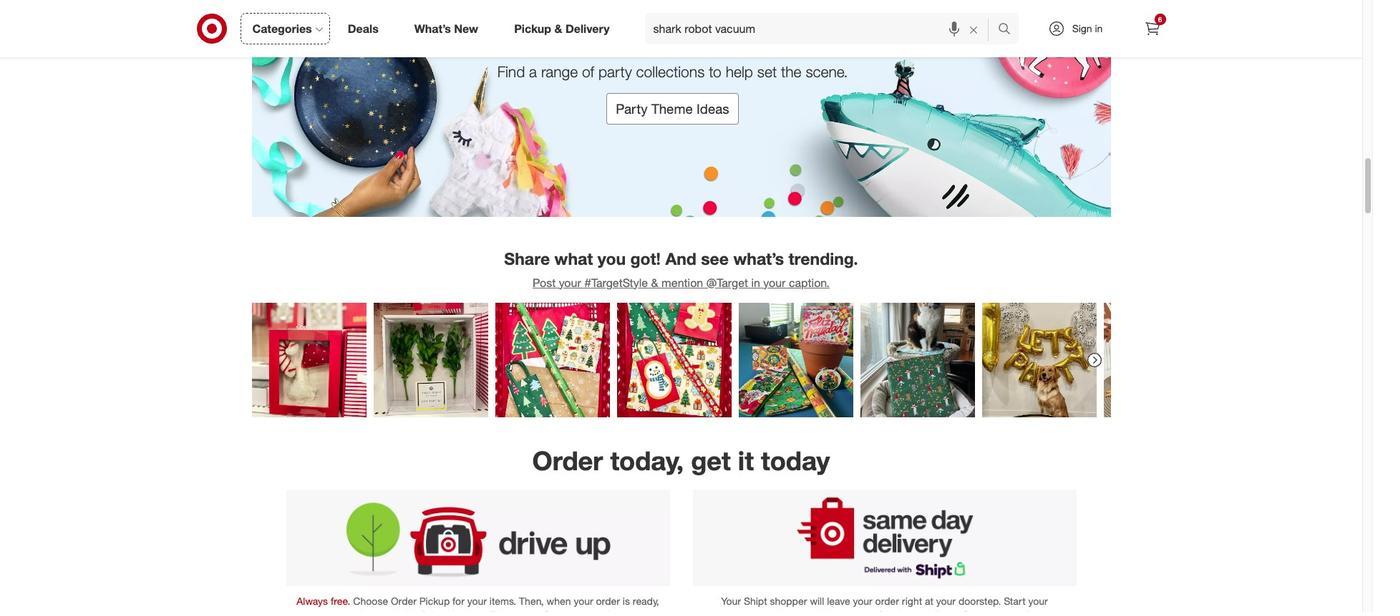 Task type: locate. For each thing, give the bounding box(es) containing it.
delivery
[[566, 21, 610, 36]]

shopper
[[770, 595, 807, 608]]

pickup & delivery
[[514, 21, 610, 36]]

0 vertical spatial to
[[709, 63, 722, 81]]

1 horizontal spatial order
[[876, 595, 900, 608]]

choose order pickup for your items. then, when your order is ready, switch to curbside drive up in the target app.
[[337, 595, 659, 612]]

in
[[1095, 22, 1103, 34], [752, 275, 761, 290], [463, 610, 471, 612]]

of
[[582, 63, 594, 81]]

0 horizontal spatial order
[[391, 595, 417, 608]]

2 vertical spatial in
[[463, 610, 471, 612]]

leave
[[827, 595, 851, 608]]

0 horizontal spatial user image by @shoppwithjasss image
[[252, 303, 366, 418]]

sign in link
[[1036, 13, 1125, 44]]

drive
[[422, 610, 445, 612]]

to inside "choose order pickup for your items. then, when your order is ready, switch to curbside drive up in the target app."
[[368, 610, 377, 612]]

1 vertical spatial in
[[752, 275, 761, 290]]

0 vertical spatial the
[[781, 63, 802, 81]]

search
[[992, 23, 1026, 37]]

the left target
[[474, 610, 488, 612]]

in down for
[[463, 610, 471, 612]]

your right for
[[467, 595, 487, 608]]

membership
[[731, 610, 787, 612]]

to
[[709, 63, 722, 81], [368, 610, 377, 612]]

1 order from the left
[[596, 595, 620, 608]]

0 vertical spatial pickup
[[514, 21, 552, 36]]

let's
[[703, 22, 767, 58]]

what's new link
[[402, 13, 496, 44]]

1 vertical spatial to
[[368, 610, 377, 612]]

at
[[925, 595, 934, 608], [790, 610, 799, 612]]

new
[[454, 21, 479, 36]]

theme
[[503, 22, 597, 58], [652, 101, 693, 117]]

1 horizontal spatial user image by @shoppwithjasss image
[[373, 303, 488, 418]]

up
[[447, 610, 461, 612]]

in inside the share what you got! and see what's trending. post your #targetstyle & mention @target in your caption.
[[752, 275, 761, 290]]

0 horizontal spatial in
[[463, 610, 471, 612]]

order inside "choose order pickup for your items. then, when your order is ready, switch to curbside drive up in the target app."
[[596, 595, 620, 608]]

pickup
[[514, 21, 552, 36], [420, 595, 450, 608]]

1 vertical spatial &
[[651, 275, 659, 290]]

party
[[599, 63, 632, 81]]

& left delivery
[[555, 21, 563, 36]]

2 user image by @retailtherapywithashley image from the left
[[617, 303, 732, 418]]

sign in
[[1073, 22, 1103, 34]]

1 horizontal spatial user image by @retailtherapywithashley image
[[617, 303, 732, 418]]

0 horizontal spatial to
[[368, 610, 377, 612]]

user image by @catsontap image
[[860, 303, 975, 418]]

what's
[[414, 21, 451, 36]]

user image by @shoppwithjasss image
[[252, 303, 366, 418], [373, 303, 488, 418]]

$9.99
[[879, 610, 903, 612]]

pay
[[860, 610, 876, 612]]

pickup up drive on the bottom of page
[[420, 595, 450, 608]]

1 horizontal spatial theme
[[652, 101, 693, 117]]

what's
[[734, 248, 784, 268]]

caption.
[[789, 275, 830, 290]]

app.
[[521, 610, 541, 612]]

what
[[555, 248, 593, 268]]

1 horizontal spatial to
[[709, 63, 722, 81]]

party
[[616, 101, 648, 117]]

&
[[555, 21, 563, 36], [651, 275, 659, 290]]

pickup & delivery link
[[502, 13, 628, 44]]

1 vertical spatial pickup
[[420, 595, 450, 608]]

always free.
[[297, 595, 351, 608]]

theme up range
[[503, 22, 597, 58]]

to down choose
[[368, 610, 377, 612]]

it
[[738, 445, 754, 477]]

1 vertical spatial the
[[474, 610, 488, 612]]

your shipt shopper will leave your order right at your doorstep. start your membership at checkout, or pay $9.99 per delivery. link
[[681, 479, 1088, 612]]

#targetstyle
[[585, 275, 648, 290]]

0 horizontal spatial order
[[596, 595, 620, 608]]

what's new
[[414, 21, 479, 36]]

1 vertical spatial theme
[[652, 101, 693, 117]]

2 horizontal spatial in
[[1095, 22, 1103, 34]]

theme inside "theme party? let's plan! find a range of party collections to help set the scene."
[[503, 22, 597, 58]]

the right set
[[781, 63, 802, 81]]

your right when in the left of the page
[[574, 595, 593, 608]]

your
[[559, 275, 581, 290], [764, 275, 786, 290], [467, 595, 487, 608], [574, 595, 593, 608], [853, 595, 873, 608], [937, 595, 956, 608], [1029, 595, 1048, 608]]

order up the $9.99
[[876, 595, 900, 608]]

0 horizontal spatial pickup
[[420, 595, 450, 608]]

the inside "theme party? let's plan! find a range of party collections to help set the scene."
[[781, 63, 802, 81]]

see
[[701, 248, 729, 268]]

& down got!
[[651, 275, 659, 290]]

1 vertical spatial at
[[790, 610, 799, 612]]

to left help
[[709, 63, 722, 81]]

1 horizontal spatial order
[[533, 445, 603, 477]]

0 horizontal spatial the
[[474, 610, 488, 612]]

0 horizontal spatial theme
[[503, 22, 597, 58]]

then,
[[519, 595, 544, 608]]

order
[[596, 595, 620, 608], [876, 595, 900, 608]]

2 order from the left
[[876, 595, 900, 608]]

the inside "choose order pickup for your items. then, when your order is ready, switch to curbside drive up in the target app."
[[474, 610, 488, 612]]

order left is
[[596, 595, 620, 608]]

your down what's
[[764, 275, 786, 290]]

0 horizontal spatial user image by @retailtherapywithashley image
[[495, 303, 610, 418]]

for
[[453, 595, 465, 608]]

pickup inside "choose order pickup for your items. then, when your order is ready, switch to curbside drive up in the target app."
[[420, 595, 450, 608]]

0 vertical spatial theme
[[503, 22, 597, 58]]

share what you got! and see what's trending. post your #targetstyle & mention @target in your caption.
[[504, 248, 859, 290]]

1 horizontal spatial at
[[925, 595, 934, 608]]

in down what's
[[752, 275, 761, 290]]

1 vertical spatial order
[[391, 595, 417, 608]]

1 horizontal spatial the
[[781, 63, 802, 81]]

@target
[[707, 275, 748, 290]]

user image by @retailtherapywithashley image
[[495, 303, 610, 418], [617, 303, 732, 418]]

1 horizontal spatial in
[[752, 275, 761, 290]]

6
[[1159, 15, 1163, 24]]

categories
[[252, 21, 312, 36]]

theme down collections
[[652, 101, 693, 117]]

choose
[[353, 595, 388, 608]]

in right the sign
[[1095, 22, 1103, 34]]

What can we help you find? suggestions appear below search field
[[645, 13, 1002, 44]]

a
[[529, 63, 537, 81]]

set
[[758, 63, 777, 81]]

user image by @mireyalovesnkotb image
[[739, 303, 853, 418]]

0 horizontal spatial &
[[555, 21, 563, 36]]

the
[[781, 63, 802, 81], [474, 610, 488, 612]]

your up delivery.
[[937, 595, 956, 608]]

at down shopper
[[790, 610, 799, 612]]

1 horizontal spatial &
[[651, 275, 659, 290]]

at up delivery.
[[925, 595, 934, 608]]

order
[[533, 445, 603, 477], [391, 595, 417, 608]]

ready,
[[633, 595, 659, 608]]

pickup up a
[[514, 21, 552, 36]]



Task type: describe. For each thing, give the bounding box(es) containing it.
find
[[498, 63, 525, 81]]

range
[[541, 63, 578, 81]]

your shipt shopper will leave your order right at your doorstep. start your membership at checkout, or pay $9.99 per delivery.
[[721, 595, 1048, 612]]

target
[[491, 610, 518, 612]]

your
[[721, 595, 741, 608]]

theme inside button
[[652, 101, 693, 117]]

user image by @busybeezplay image
[[1104, 303, 1219, 418]]

plan!
[[775, 22, 842, 58]]

your right start
[[1029, 595, 1048, 608]]

today,
[[610, 445, 684, 477]]

to inside "theme party? let's plan! find a range of party collections to help set the scene."
[[709, 63, 722, 81]]

get
[[691, 445, 731, 477]]

you
[[598, 248, 626, 268]]

order inside your shipt shopper will leave your order right at your doorstep. start your membership at checkout, or pay $9.99 per delivery.
[[876, 595, 900, 608]]

search button
[[992, 13, 1026, 47]]

scene.
[[806, 63, 848, 81]]

will
[[810, 595, 825, 608]]

today
[[761, 445, 830, 477]]

delivery.
[[924, 610, 960, 612]]

share
[[504, 248, 550, 268]]

trending.
[[789, 248, 859, 268]]

when
[[547, 595, 571, 608]]

your down what at the left top
[[559, 275, 581, 290]]

party theme ideas
[[616, 101, 730, 117]]

mention
[[662, 275, 703, 290]]

party theme ideas button
[[607, 93, 739, 125]]

user image by @jess.trevi image
[[982, 303, 1097, 418]]

start
[[1004, 595, 1026, 608]]

1 user image by @shoppwithjasss image from the left
[[252, 303, 366, 418]]

1 horizontal spatial pickup
[[514, 21, 552, 36]]

per
[[906, 610, 921, 612]]

collections
[[636, 63, 705, 81]]

free.
[[331, 595, 351, 608]]

ideas
[[697, 101, 730, 117]]

0 vertical spatial &
[[555, 21, 563, 36]]

1 user image by @retailtherapywithashley image from the left
[[495, 303, 610, 418]]

order today, get it today
[[533, 445, 830, 477]]

right
[[902, 595, 923, 608]]

theme party? let's plan! find a range of party collections to help set the scene.
[[498, 22, 848, 81]]

and
[[666, 248, 697, 268]]

drive up image
[[286, 490, 670, 586]]

categories link
[[240, 13, 330, 44]]

deals
[[348, 21, 379, 36]]

party?
[[605, 22, 695, 58]]

0 vertical spatial order
[[533, 445, 603, 477]]

0 horizontal spatial at
[[790, 610, 799, 612]]

got!
[[631, 248, 661, 268]]

doorstep.
[[959, 595, 1001, 608]]

0 vertical spatial at
[[925, 595, 934, 608]]

same day delivery. delivered by shipt. image
[[693, 490, 1077, 586]]

curbside
[[380, 610, 419, 612]]

or
[[848, 610, 857, 612]]

your up pay
[[853, 595, 873, 608]]

shipt
[[744, 595, 767, 608]]

switch
[[337, 610, 365, 612]]

0 vertical spatial in
[[1095, 22, 1103, 34]]

in inside "choose order pickup for your items. then, when your order is ready, switch to curbside drive up in the target app."
[[463, 610, 471, 612]]

deals link
[[336, 13, 397, 44]]

6 link
[[1137, 13, 1168, 44]]

sign
[[1073, 22, 1093, 34]]

help
[[726, 63, 753, 81]]

& inside the share what you got! and see what's trending. post your #targetstyle & mention @target in your caption.
[[651, 275, 659, 290]]

2 user image by @shoppwithjasss image from the left
[[373, 303, 488, 418]]

post
[[533, 275, 556, 290]]

items.
[[490, 595, 517, 608]]

order inside "choose order pickup for your items. then, when your order is ready, switch to curbside drive up in the target app."
[[391, 595, 417, 608]]

post your #targetstyle & mention @target in your caption. link
[[533, 275, 830, 290]]

is
[[623, 595, 630, 608]]

checkout,
[[801, 610, 845, 612]]

always
[[297, 595, 328, 608]]



Task type: vqa. For each thing, say whether or not it's contained in the screenshot.
bundle
no



